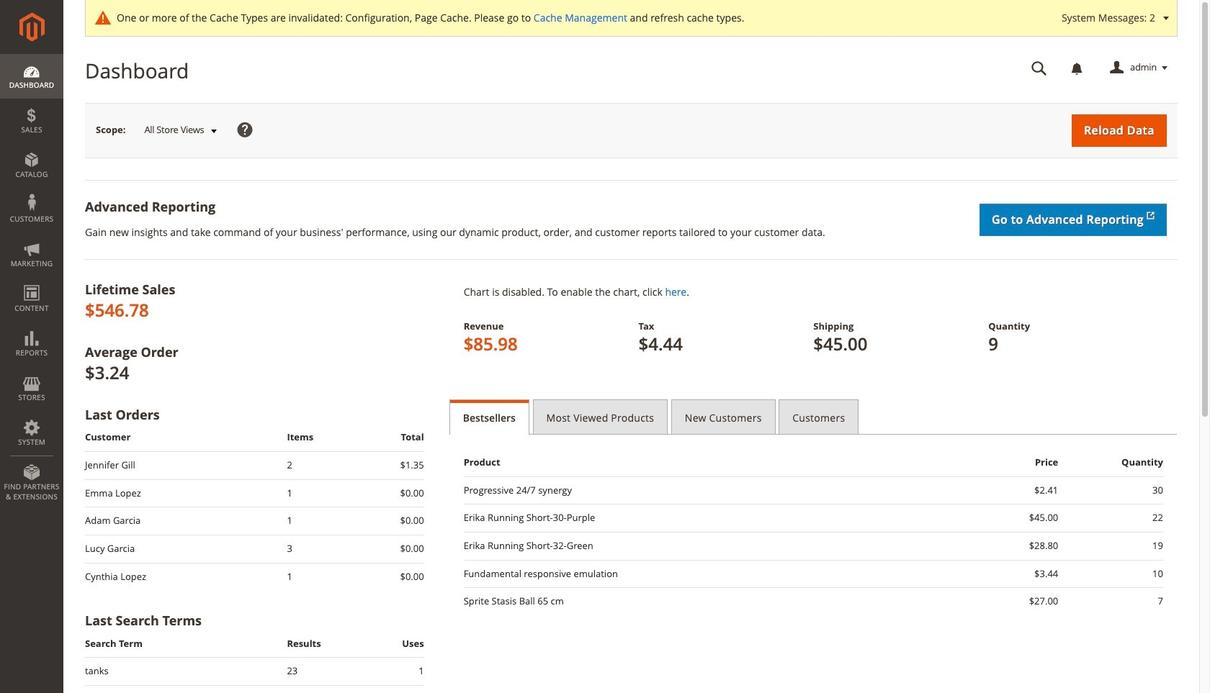 Task type: describe. For each thing, give the bounding box(es) containing it.
magento admin panel image
[[19, 12, 44, 42]]



Task type: locate. For each thing, give the bounding box(es) containing it.
None text field
[[1022, 55, 1058, 81]]

tab list
[[449, 400, 1178, 435]]

menu bar
[[0, 54, 63, 510]]



